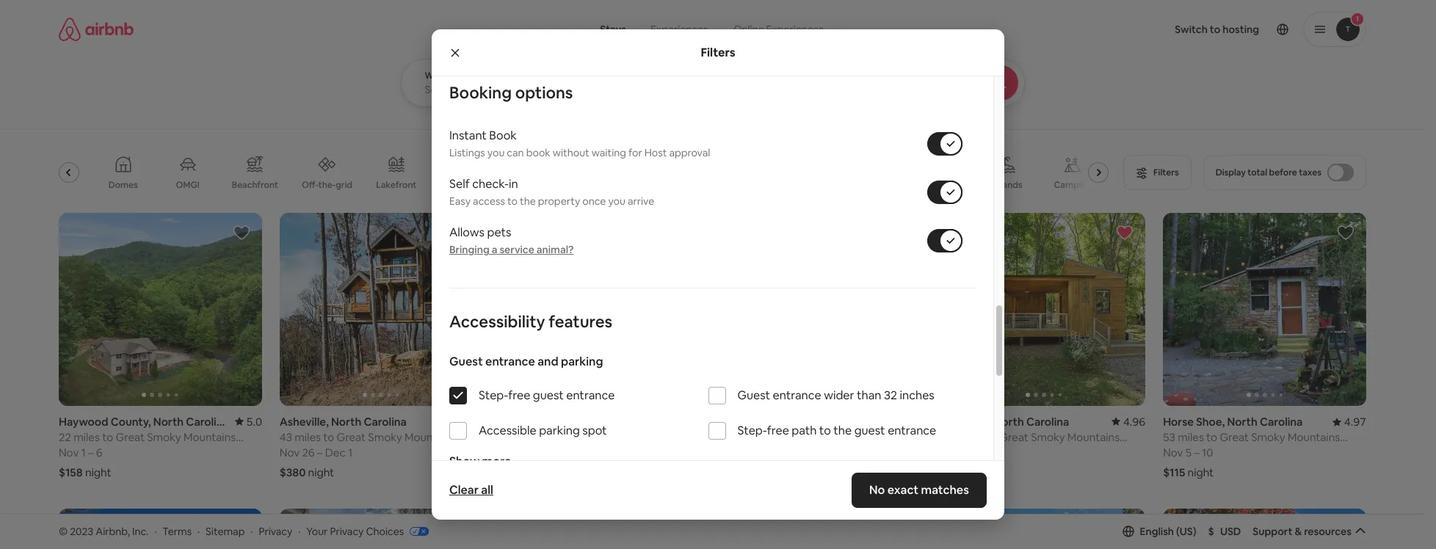 Task type: vqa. For each thing, say whether or not it's contained in the screenshot.
"let" at the left top of page
no



Task type: describe. For each thing, give the bounding box(es) containing it.
clear all
[[449, 482, 493, 498]]

north for 43
[[331, 415, 361, 429]]

options
[[515, 82, 573, 103]]

miles inside the horse shoe, north carolina 53 miles to great smoky mountains national park
[[1178, 430, 1204, 444]]

carolina for asheville, north carolina 48 miles to great smoky mountains national park
[[1027, 415, 1070, 429]]

in
[[509, 176, 518, 192]]

to inside west columbia, south carolina 23 miles to congaree national park dec 4 – 9
[[544, 430, 555, 444]]

the-
[[318, 179, 336, 191]]

where
[[425, 70, 453, 82]]

show map
[[679, 460, 729, 473]]

17
[[722, 430, 732, 444]]

carolina for asheville, north carolina 43 miles to great smoky mountains national park
[[364, 415, 407, 429]]

nov 1 – 6 $158 night
[[59, 446, 111, 480]]

to inside '22 miles to great smoky mountains national park'
[[102, 430, 113, 444]]

inches
[[900, 388, 935, 403]]

miles inside asheville, north carolina 48 miles to great smoky mountains national park
[[958, 430, 984, 444]]

to right 'path'
[[819, 423, 831, 439]]

service
[[500, 243, 534, 256]]

support & resources
[[1253, 525, 1352, 538]]

miles inside asheville, north carolina 43 miles to great smoky mountains national park
[[295, 430, 321, 444]]

book
[[526, 146, 551, 160]]

4.97 out of 5 average rating image
[[1333, 415, 1367, 429]]

add to wishlist: haywood county, north carolina image
[[233, 224, 250, 242]]

2 add to wishlist: canton, north carolina image from the left
[[675, 520, 692, 538]]

south inside west columbia, south carolina 23 miles to congaree national park dec 4 – 9
[[585, 415, 616, 429]]

host
[[645, 146, 667, 160]]

night right $195
[[969, 466, 995, 480]]

resources
[[1304, 525, 1352, 538]]

3 add to wishlist: canton, north carolina image from the left
[[1337, 520, 1355, 538]]

horse shoe, north carolina 53 miles to great smoky mountains national park
[[1163, 415, 1340, 458]]

asheville, for 43
[[280, 415, 329, 429]]

23
[[501, 430, 513, 444]]

national inside the horse shoe, north carolina 53 miles to great smoky mountains national park
[[1163, 444, 1205, 458]]

your privacy choices
[[306, 525, 404, 538]]

step- for step-free path to the guest entrance
[[738, 423, 767, 439]]

to inside columbia, south carolina 17 miles to congaree national park
[[763, 430, 774, 444]]

$
[[1208, 525, 1215, 538]]

columbia, inside west columbia, south carolina 23 miles to congaree national park dec 4 – 9
[[530, 415, 582, 429]]

26
[[302, 446, 315, 460]]

entrance down inches
[[888, 423, 936, 439]]

1 vertical spatial parking
[[539, 423, 580, 439]]

easy
[[449, 195, 471, 208]]

accessibility
[[449, 312, 545, 332]]

48
[[942, 430, 955, 444]]

once
[[583, 195, 606, 208]]

0 horizontal spatial guest
[[533, 388, 564, 403]]

off-
[[302, 179, 318, 191]]

show for show map
[[679, 460, 705, 473]]

add to wishlist: canton, north carolina image
[[895, 520, 913, 538]]

1 inside nov 1 – 6 $158 night
[[81, 446, 86, 460]]

1 privacy from the left
[[259, 525, 293, 538]]

booking options
[[449, 82, 573, 103]]

online experiences
[[734, 23, 824, 36]]

national inside west columbia, south carolina 23 miles to congaree national park dec 4 – 9
[[610, 430, 652, 444]]

show more
[[449, 454, 511, 469]]

5
[[1186, 446, 1192, 460]]

sitemap
[[206, 525, 245, 538]]

allows
[[449, 225, 485, 240]]

4.98
[[461, 415, 483, 429]]

accessibility features
[[449, 312, 613, 332]]

display total before taxes button
[[1203, 155, 1367, 190]]

lakefront
[[376, 179, 417, 191]]

congaree inside columbia, south carolina 17 miles to congaree national park
[[777, 430, 827, 444]]

instant
[[449, 128, 487, 143]]

online
[[734, 23, 764, 36]]

&
[[1295, 525, 1302, 538]]

asheville, north carolina 48 miles to great smoky mountains national park
[[942, 415, 1120, 458]]

guest for guest entrance and parking
[[449, 354, 483, 370]]

asheville, north carolina 43 miles to great smoky mountains national park
[[280, 415, 457, 458]]

4.89 out of 5 average rating image
[[891, 415, 925, 429]]

carolina inside west columbia, south carolina 23 miles to congaree national park dec 4 – 9
[[618, 415, 661, 429]]

usd
[[1220, 525, 1241, 538]]

park inside west columbia, south carolina 23 miles to congaree national park dec 4 – 9
[[654, 430, 676, 444]]

$380
[[280, 466, 306, 480]]

4.96 out of 5 average rating image
[[1112, 415, 1146, 429]]

path
[[792, 423, 817, 439]]

spot
[[583, 423, 607, 439]]

nov for nov 1 – 6 $158 night
[[59, 446, 79, 460]]

night inside nov 5 – 10 $115 night
[[1188, 466, 1214, 480]]

10
[[1202, 446, 1213, 460]]

(us)
[[1177, 525, 1197, 538]]

2023
[[70, 525, 93, 538]]

entrance up columbia, south carolina 17 miles to congaree national park
[[773, 388, 822, 403]]

wider
[[824, 388, 854, 403]]

columbia, inside columbia, south carolina 17 miles to congaree national park
[[722, 415, 774, 429]]

all
[[481, 482, 493, 498]]

smoky inside '22 miles to great smoky mountains national park'
[[147, 430, 181, 444]]

you inside instant book listings you can book without waiting for host approval
[[488, 146, 505, 160]]

great inside the horse shoe, north carolina 53 miles to great smoky mountains national park
[[1220, 430, 1249, 444]]

you inside self check-in easy access to the property once you arrive
[[608, 195, 626, 208]]

add to wishlist: asheville, north carolina image
[[454, 224, 471, 242]]

to inside the horse shoe, north carolina 53 miles to great smoky mountains national park
[[1207, 430, 1218, 444]]

add to wishlist: horse shoe, north carolina image
[[1337, 224, 1355, 242]]

west columbia, south carolina 23 miles to congaree national park dec 4 – 9
[[501, 415, 676, 460]]

– for 1
[[317, 446, 323, 460]]

access
[[473, 195, 505, 208]]

accessible
[[479, 423, 537, 439]]

book
[[489, 128, 517, 143]]

than
[[857, 388, 882, 403]]

$195 night
[[942, 466, 995, 480]]

© 2023 airbnb, inc. ·
[[59, 525, 157, 538]]

views
[[56, 179, 79, 191]]

0 vertical spatial parking
[[561, 354, 603, 370]]

mountains inside '22 miles to great smoky mountains national park'
[[184, 430, 236, 444]]

1 · from the left
[[154, 525, 157, 538]]

clear all button
[[442, 476, 501, 505]]

4
[[524, 446, 530, 460]]

$195
[[942, 466, 966, 480]]

and
[[538, 354, 559, 370]]

mountains inside asheville, north carolina 48 miles to great smoky mountains national park
[[1068, 430, 1120, 444]]

nov 5 – 10 $115 night
[[1163, 446, 1214, 480]]

instant book listings you can book without waiting for host approval
[[449, 128, 710, 160]]

guest entrance wider than 32 inches
[[738, 388, 935, 403]]

english (us)
[[1140, 525, 1197, 538]]

dec inside west columbia, south carolina 23 miles to congaree national park dec 4 – 9
[[501, 446, 521, 460]]

great inside asheville, north carolina 48 miles to great smoky mountains national park
[[1000, 430, 1029, 444]]

miles inside columbia, south carolina 17 miles to congaree national park
[[734, 430, 761, 444]]

waiting
[[592, 146, 626, 160]]

great inside asheville, north carolina 43 miles to great smoky mountains national park
[[337, 430, 366, 444]]

– inside west columbia, south carolina 23 miles to congaree national park dec 4 – 9
[[532, 446, 538, 460]]

pets
[[487, 225, 511, 240]]

self
[[449, 176, 470, 192]]

carolina inside the horse shoe, north carolina 53 miles to great smoky mountains national park
[[1260, 415, 1303, 429]]

nov for nov 5 – 10 $115 night
[[1163, 446, 1183, 460]]

add to wishlist: columbia, south carolina image
[[454, 520, 471, 538]]

4.98 out of 5 average rating image
[[449, 415, 483, 429]]

before
[[1269, 167, 1297, 178]]

profile element
[[860, 0, 1367, 59]]

none search field containing stays
[[401, 0, 1065, 107]]

online experiences link
[[721, 15, 837, 44]]

stays button
[[588, 15, 638, 44]]

3 · from the left
[[251, 525, 253, 538]]

43
[[280, 430, 292, 444]]

exact
[[888, 482, 919, 498]]

to inside self check-in easy access to the property once you arrive
[[507, 195, 518, 208]]

miles inside '22 miles to great smoky mountains national park'
[[74, 430, 100, 444]]

free for guest
[[508, 388, 530, 403]]

step-free path to the guest entrance
[[738, 423, 936, 439]]



Task type: locate. For each thing, give the bounding box(es) containing it.
remove from wishlist: asheville, north carolina image
[[1116, 224, 1134, 242]]

show for show more
[[449, 454, 480, 469]]

– right 5
[[1194, 446, 1200, 460]]

asheville, inside asheville, north carolina 43 miles to great smoky mountains national park
[[280, 415, 329, 429]]

north up $195 night
[[994, 415, 1024, 429]]

national up $158
[[59, 444, 101, 458]]

experiences up the filters
[[651, 23, 708, 36]]

north inside asheville, north carolina 48 miles to great smoky mountains national park
[[994, 415, 1024, 429]]

4.89
[[903, 415, 925, 429]]

$ usd
[[1208, 525, 1241, 538]]

5.0 out of 5 average rating image
[[235, 415, 262, 429]]

©
[[59, 525, 68, 538]]

asheville, up 48
[[942, 415, 992, 429]]

add to wishlist: canton, north carolina image down the show map
[[675, 520, 692, 538]]

stays
[[600, 23, 626, 36]]

matches
[[921, 482, 969, 498]]

4.97
[[1344, 415, 1367, 429]]

miles up 6
[[74, 430, 100, 444]]

step- for step-free guest entrance
[[479, 388, 508, 403]]

Where field
[[425, 83, 617, 96]]

experiences
[[651, 23, 708, 36], [766, 23, 824, 36]]

privacy right your
[[330, 525, 364, 538]]

1 horizontal spatial step-
[[738, 423, 767, 439]]

0 horizontal spatial congaree
[[557, 430, 608, 444]]

national up $115 on the right of page
[[1163, 444, 1205, 458]]

free up west
[[508, 388, 530, 403]]

show left map
[[679, 460, 705, 473]]

dec inside nov 26 – dec 1 $380 night
[[325, 446, 346, 460]]

group
[[17, 144, 1115, 201], [59, 213, 262, 406], [280, 213, 483, 406], [298, 213, 705, 406], [722, 213, 925, 406], [942, 213, 1349, 406], [1163, 213, 1367, 406], [59, 509, 262, 549], [280, 509, 483, 549], [501, 509, 704, 549], [722, 509, 925, 549], [942, 509, 1146, 549], [1163, 509, 1367, 549]]

0 horizontal spatial add to wishlist: canton, north carolina image
[[233, 520, 250, 538]]

smoky inside asheville, north carolina 48 miles to great smoky mountains national park
[[1031, 430, 1065, 444]]

can
[[507, 146, 524, 160]]

2 asheville, from the left
[[942, 415, 992, 429]]

show up clear
[[449, 454, 480, 469]]

dec left 4
[[501, 446, 521, 460]]

1 right 26
[[348, 446, 353, 460]]

0 vertical spatial you
[[488, 146, 505, 160]]

show map button
[[664, 449, 761, 484]]

add to wishlist: columbia, south carolina image
[[1116, 520, 1134, 538]]

– for $115
[[1194, 446, 1200, 460]]

guest up columbia, south carolina 17 miles to congaree national park
[[738, 388, 770, 403]]

1 vertical spatial you
[[608, 195, 626, 208]]

carolina inside asheville, north carolina 43 miles to great smoky mountains national park
[[364, 415, 407, 429]]

1 horizontal spatial guest
[[855, 423, 885, 439]]

what can we help you find? tab list
[[588, 15, 721, 44]]

to down in
[[507, 195, 518, 208]]

park up show map button
[[654, 430, 676, 444]]

– left 9
[[532, 446, 538, 460]]

features
[[549, 312, 613, 332]]

0 horizontal spatial you
[[488, 146, 505, 160]]

choices
[[366, 525, 404, 538]]

miles
[[74, 430, 100, 444], [295, 430, 321, 444], [734, 430, 761, 444], [958, 430, 984, 444], [515, 430, 542, 444], [1178, 430, 1204, 444]]

– inside nov 5 – 10 $115 night
[[1194, 446, 1200, 460]]

no
[[870, 482, 885, 498]]

national up $195 night
[[942, 444, 984, 458]]

–
[[88, 446, 94, 460], [317, 446, 323, 460], [532, 446, 538, 460], [1194, 446, 1200, 460]]

terms link
[[163, 525, 192, 538]]

congaree down step-free guest entrance
[[557, 430, 608, 444]]

national down wider
[[829, 430, 871, 444]]

0 horizontal spatial asheville,
[[280, 415, 329, 429]]

show inside show map button
[[679, 460, 705, 473]]

0 horizontal spatial dec
[[325, 446, 346, 460]]

you
[[488, 146, 505, 160], [608, 195, 626, 208]]

0 horizontal spatial columbia,
[[530, 415, 582, 429]]

to up 6
[[102, 430, 113, 444]]

amazing
[[17, 179, 54, 191]]

1 horizontal spatial south
[[776, 415, 807, 429]]

to up nov 26 – dec 1 $380 night
[[323, 430, 334, 444]]

1 horizontal spatial nov
[[280, 446, 300, 460]]

1 inside nov 26 – dec 1 $380 night
[[348, 446, 353, 460]]

· left privacy link
[[251, 525, 253, 538]]

0 horizontal spatial guest
[[449, 354, 483, 370]]

to
[[507, 195, 518, 208], [819, 423, 831, 439], [102, 430, 113, 444], [323, 430, 334, 444], [763, 430, 774, 444], [986, 430, 997, 444], [544, 430, 555, 444], [1207, 430, 1218, 444]]

the left "property"
[[520, 195, 536, 208]]

– right 26
[[317, 446, 323, 460]]

miles inside west columbia, south carolina 23 miles to congaree national park dec 4 – 9
[[515, 430, 542, 444]]

mountains down "4.96 out of 5 average rating" image at the bottom of the page
[[1068, 430, 1120, 444]]

0 horizontal spatial the
[[520, 195, 536, 208]]

carolina for columbia, south carolina 17 miles to congaree national park
[[809, 415, 852, 429]]

guest down accessibility
[[449, 354, 483, 370]]

allows pets bringing a service animal?
[[449, 225, 574, 256]]

animal?
[[537, 243, 574, 256]]

great inside '22 miles to great smoky mountains national park'
[[116, 430, 145, 444]]

· right inc.
[[154, 525, 157, 538]]

park inside '22 miles to great smoky mountains national park'
[[103, 444, 125, 458]]

carolina inside asheville, north carolina 48 miles to great smoky mountains national park
[[1027, 415, 1070, 429]]

carolina inside columbia, south carolina 17 miles to congaree national park
[[809, 415, 852, 429]]

add to wishlist: canton, north carolina image
[[233, 520, 250, 538], [675, 520, 692, 538], [1337, 520, 1355, 538]]

total
[[1248, 167, 1268, 178]]

sitemap link
[[206, 525, 245, 538]]

park down 4.89 out of 5 average rating image
[[873, 430, 895, 444]]

1 vertical spatial step-
[[738, 423, 767, 439]]

guest down and
[[533, 388, 564, 403]]

south inside columbia, south carolina 17 miles to congaree national park
[[776, 415, 807, 429]]

inc.
[[132, 525, 149, 538]]

2 horizontal spatial nov
[[1163, 446, 1183, 460]]

0 vertical spatial the
[[520, 195, 536, 208]]

great right 48
[[1000, 430, 1029, 444]]

mountains
[[184, 430, 236, 444], [405, 430, 457, 444], [1068, 430, 1120, 444], [1288, 430, 1340, 444]]

listings
[[449, 146, 485, 160]]

national inside asheville, north carolina 48 miles to great smoky mountains national park
[[942, 444, 984, 458]]

display total before taxes
[[1216, 167, 1322, 178]]

2 · from the left
[[198, 525, 200, 538]]

1 horizontal spatial add to wishlist: canton, north carolina image
[[675, 520, 692, 538]]

1 vertical spatial guest
[[738, 388, 770, 403]]

free
[[508, 388, 530, 403], [767, 423, 789, 439]]

miles up 4
[[515, 430, 542, 444]]

miles right 48
[[958, 430, 984, 444]]

2 horizontal spatial add to wishlist: canton, north carolina image
[[1337, 520, 1355, 538]]

nov down '43'
[[280, 446, 300, 460]]

0 horizontal spatial 1
[[81, 446, 86, 460]]

1 horizontal spatial 1
[[348, 446, 353, 460]]

national right spot
[[610, 430, 652, 444]]

guest
[[449, 354, 483, 370], [738, 388, 770, 403]]

to down shoe,
[[1207, 430, 1218, 444]]

0 vertical spatial free
[[508, 388, 530, 403]]

– inside nov 26 – dec 1 $380 night
[[317, 446, 323, 460]]

the inside self check-in easy access to the property once you arrive
[[520, 195, 536, 208]]

to inside asheville, north carolina 48 miles to great smoky mountains national park
[[986, 430, 997, 444]]

stays tab panel
[[401, 59, 1065, 107]]

bringing
[[449, 243, 490, 256]]

columbia, south carolina 17 miles to congaree national park
[[722, 415, 895, 444]]

approval
[[669, 146, 710, 160]]

1 horizontal spatial dec
[[501, 446, 521, 460]]

$115
[[1163, 466, 1186, 480]]

support & resources button
[[1253, 525, 1367, 538]]

shoe,
[[1196, 415, 1225, 429]]

columbia, up the 17
[[722, 415, 774, 429]]

columbia, down step-free guest entrance
[[530, 415, 582, 429]]

to left 'path'
[[763, 430, 774, 444]]

no exact matches link
[[852, 473, 987, 508]]

national inside '22 miles to great smoky mountains national park'
[[59, 444, 101, 458]]

– for $158
[[88, 446, 94, 460]]

nov left 5
[[1163, 446, 1183, 460]]

park inside columbia, south carolina 17 miles to congaree national park
[[873, 430, 895, 444]]

1 horizontal spatial the
[[834, 423, 852, 439]]

national up "$380"
[[280, 444, 321, 458]]

north inside asheville, north carolina 43 miles to great smoky mountains national park
[[331, 415, 361, 429]]

1 horizontal spatial you
[[608, 195, 626, 208]]

entrance left and
[[485, 354, 535, 370]]

horse
[[1163, 415, 1194, 429]]

without
[[553, 146, 590, 160]]

guest
[[533, 388, 564, 403], [855, 423, 885, 439]]

park up $195 night
[[987, 444, 1009, 458]]

mountains inside the horse shoe, north carolina 53 miles to great smoky mountains national park
[[1288, 430, 1340, 444]]

park right 5
[[1208, 444, 1230, 458]]

experiences right online
[[766, 23, 824, 36]]

step- up west
[[479, 388, 508, 403]]

to up $195 night
[[986, 430, 997, 444]]

2 experiences from the left
[[766, 23, 824, 36]]

1 horizontal spatial free
[[767, 423, 789, 439]]

show
[[449, 454, 480, 469], [679, 460, 705, 473]]

nov inside nov 26 – dec 1 $380 night
[[280, 446, 300, 460]]

1 horizontal spatial columbia,
[[722, 415, 774, 429]]

omg!
[[176, 179, 200, 191]]

a
[[492, 243, 497, 256]]

smoky inside the horse shoe, north carolina 53 miles to great smoky mountains national park
[[1252, 430, 1286, 444]]

group containing amazing views
[[17, 144, 1115, 201]]

north right shoe,
[[1228, 415, 1258, 429]]

0 horizontal spatial experiences
[[651, 23, 708, 36]]

great up nov 26 – dec 1 $380 night
[[337, 430, 366, 444]]

nov inside nov 5 – 10 $115 night
[[1163, 446, 1183, 460]]

miles up 5
[[1178, 430, 1204, 444]]

you right once
[[608, 195, 626, 208]]

north inside the horse shoe, north carolina 53 miles to great smoky mountains national park
[[1228, 415, 1258, 429]]

asheville, up '43'
[[280, 415, 329, 429]]

– inside nov 1 – 6 $158 night
[[88, 446, 94, 460]]

1 horizontal spatial privacy
[[330, 525, 364, 538]]

north up nov 26 – dec 1 $380 night
[[331, 415, 361, 429]]

free left 'path'
[[767, 423, 789, 439]]

1 horizontal spatial guest
[[738, 388, 770, 403]]

5.0
[[246, 415, 262, 429]]

privacy inside "your privacy choices" "link"
[[330, 525, 364, 538]]

filters
[[701, 44, 736, 60]]

miles right the 17
[[734, 430, 761, 444]]

night down "10"
[[1188, 466, 1214, 480]]

smoky inside asheville, north carolina 43 miles to great smoky mountains national park
[[368, 430, 402, 444]]

2 privacy from the left
[[330, 525, 364, 538]]

parking up 9
[[539, 423, 580, 439]]

mountains down 5.0 out of 5 average rating icon
[[184, 430, 236, 444]]

night down 6
[[85, 466, 111, 480]]

no exact matches
[[870, 482, 969, 498]]

congaree
[[777, 430, 827, 444], [557, 430, 608, 444]]

terms · sitemap · privacy
[[163, 525, 293, 538]]

taxes
[[1299, 167, 1322, 178]]

0 horizontal spatial privacy
[[259, 525, 293, 538]]

congaree down guest entrance wider than 32 inches
[[777, 430, 827, 444]]

mountains down the 4.97 out of 5 average rating icon
[[1288, 430, 1340, 444]]

None search field
[[401, 0, 1065, 107]]

experiences inside experiences button
[[651, 23, 708, 36]]

2 1 from the left
[[348, 446, 353, 460]]

nov inside nov 1 – 6 $158 night
[[59, 446, 79, 460]]

park inside the horse shoe, north carolina 53 miles to great smoky mountains national park
[[1208, 444, 1230, 458]]

step- right the 17
[[738, 423, 767, 439]]

national inside columbia, south carolina 17 miles to congaree national park
[[829, 430, 871, 444]]

grid
[[336, 179, 352, 191]]

guest entrance and parking
[[449, 354, 603, 370]]

parking right and
[[561, 354, 603, 370]]

show inside filters dialog
[[449, 454, 480, 469]]

arrive
[[628, 195, 654, 208]]

guest for guest entrance wider than 32 inches
[[738, 388, 770, 403]]

great
[[116, 430, 145, 444], [337, 430, 366, 444], [1000, 430, 1029, 444], [1220, 430, 1249, 444]]

0 vertical spatial guest
[[449, 354, 483, 370]]

add to wishlist: canton, north carolina image right '&'
[[1337, 520, 1355, 538]]

add to wishlist: canton, north carolina image left privacy link
[[233, 520, 250, 538]]

entrance up spot
[[566, 388, 615, 403]]

0 horizontal spatial nov
[[59, 446, 79, 460]]

park inside asheville, north carolina 48 miles to great smoky mountains national park
[[987, 444, 1009, 458]]

free for path
[[767, 423, 789, 439]]

bringing a service animal? button
[[449, 243, 574, 256]]

guest down than
[[855, 423, 885, 439]]

national
[[829, 430, 871, 444], [610, 430, 652, 444], [59, 444, 101, 458], [280, 444, 321, 458], [942, 444, 984, 458], [1163, 444, 1205, 458]]

park right 26
[[324, 444, 346, 458]]

miles up 26
[[295, 430, 321, 444]]

night down 26
[[308, 466, 334, 480]]

amazing views
[[17, 179, 79, 191]]

experiences button
[[638, 15, 721, 44]]

dec right 26
[[325, 446, 346, 460]]

1 horizontal spatial congaree
[[777, 430, 827, 444]]

mountains down 4.98 out of 5 average rating icon
[[405, 430, 457, 444]]

luxe
[[934, 179, 954, 191]]

you down the book
[[488, 146, 505, 160]]

0 vertical spatial guest
[[533, 388, 564, 403]]

smoky
[[147, 430, 181, 444], [368, 430, 402, 444], [1031, 430, 1065, 444], [1252, 430, 1286, 444]]

entrance
[[485, 354, 535, 370], [566, 388, 615, 403], [773, 388, 822, 403], [888, 423, 936, 439]]

0 horizontal spatial free
[[508, 388, 530, 403]]

congaree inside west columbia, south carolina 23 miles to congaree national park dec 4 – 9
[[557, 430, 608, 444]]

your privacy choices link
[[306, 525, 429, 539]]

beachfront
[[232, 179, 278, 191]]

terms
[[163, 525, 192, 538]]

nov down '22'
[[59, 446, 79, 460]]

– left 6
[[88, 446, 94, 460]]

privacy left your
[[259, 525, 293, 538]]

1 vertical spatial the
[[834, 423, 852, 439]]

0 horizontal spatial south
[[585, 415, 616, 429]]

0 horizontal spatial step-
[[479, 388, 508, 403]]

the down wider
[[834, 423, 852, 439]]

1 horizontal spatial asheville,
[[942, 415, 992, 429]]

asheville, for 48
[[942, 415, 992, 429]]

the
[[520, 195, 536, 208], [834, 423, 852, 439]]

great down shoe,
[[1220, 430, 1249, 444]]

south down guest entrance wider than 32 inches
[[776, 415, 807, 429]]

1 experiences from the left
[[651, 23, 708, 36]]

night inside nov 26 – dec 1 $380 night
[[308, 466, 334, 480]]

camping
[[1054, 179, 1092, 191]]

1 left 6
[[81, 446, 86, 460]]

map
[[707, 460, 729, 473]]

night inside nov 1 – 6 $158 night
[[85, 466, 111, 480]]

carolina
[[364, 415, 407, 429], [809, 415, 852, 429], [1027, 415, 1070, 429], [618, 415, 661, 429], [1260, 415, 1303, 429]]

accessible parking spot
[[479, 423, 607, 439]]

· left your
[[298, 525, 301, 538]]

2 horizontal spatial north
[[1228, 415, 1258, 429]]

asheville, inside asheville, north carolina 48 miles to great smoky mountains national park
[[942, 415, 992, 429]]

· right terms
[[198, 525, 200, 538]]

mountains inside asheville, north carolina 43 miles to great smoky mountains national park
[[405, 430, 457, 444]]

park inside asheville, north carolina 43 miles to great smoky mountains national park
[[324, 444, 346, 458]]

step-free guest entrance
[[479, 388, 615, 403]]

airbnb,
[[96, 525, 130, 538]]

1 horizontal spatial show
[[679, 460, 705, 473]]

north for 48
[[994, 415, 1024, 429]]

1 1 from the left
[[81, 446, 86, 460]]

to up 9
[[544, 430, 555, 444]]

north
[[331, 415, 361, 429], [994, 415, 1024, 429], [1228, 415, 1258, 429]]

4 · from the left
[[298, 525, 301, 538]]

0 horizontal spatial show
[[449, 454, 480, 469]]

0 horizontal spatial north
[[331, 415, 361, 429]]

experiences inside online experiences link
[[766, 23, 824, 36]]

filters dialog
[[432, 29, 1005, 520]]

1 asheville, from the left
[[280, 415, 329, 429]]

show more button
[[449, 454, 511, 469]]

booking
[[449, 82, 512, 103]]

1 vertical spatial guest
[[855, 423, 885, 439]]

off-the-grid
[[302, 179, 352, 191]]

0 vertical spatial step-
[[479, 388, 508, 403]]

domes
[[108, 179, 138, 191]]

park right 6
[[103, 444, 125, 458]]

to inside asheville, north carolina 43 miles to great smoky mountains national park
[[323, 430, 334, 444]]

4.96
[[1124, 415, 1146, 429]]

national inside asheville, north carolina 43 miles to great smoky mountains national park
[[280, 444, 321, 458]]

nov for nov 26 – dec 1 $380 night
[[280, 446, 300, 460]]

great right '22'
[[116, 430, 145, 444]]

south down step-free guest entrance
[[585, 415, 616, 429]]

6
[[96, 446, 103, 460]]

1 add to wishlist: canton, north carolina image from the left
[[233, 520, 250, 538]]

1 vertical spatial free
[[767, 423, 789, 439]]

1 horizontal spatial north
[[994, 415, 1024, 429]]

1 horizontal spatial experiences
[[766, 23, 824, 36]]

english (us) button
[[1123, 525, 1197, 538]]



